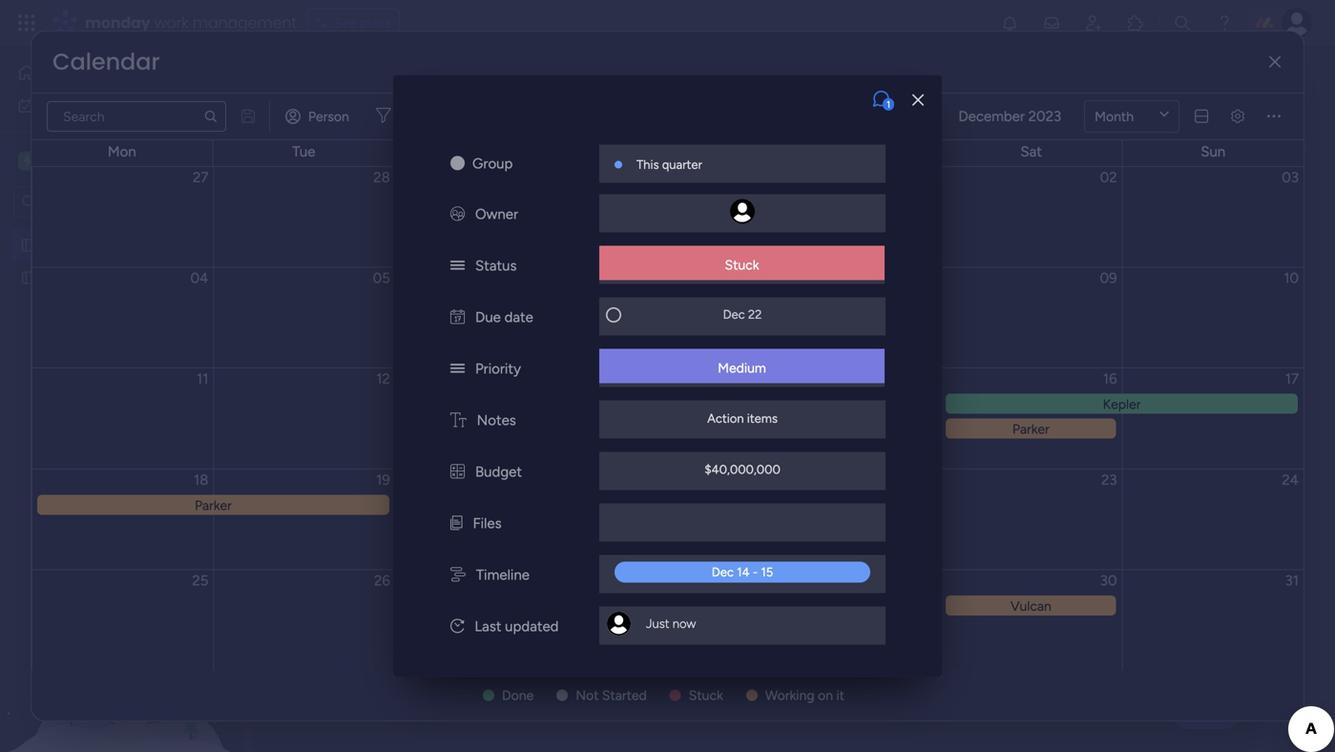 Task type: locate. For each thing, give the bounding box(es) containing it.
items
[[747, 411, 778, 426]]

1 horizontal spatial person
[[663, 188, 704, 204]]

timeline
[[476, 566, 530, 584]]

$40,000,000
[[705, 462, 781, 477]]

notifications image
[[1001, 13, 1020, 32]]

1 horizontal spatial of
[[726, 103, 739, 119]]

see for see more
[[871, 102, 894, 118]]

automate
[[1192, 137, 1252, 153]]

show board description image
[[463, 71, 486, 90]]

group
[[473, 155, 513, 172]]

0 vertical spatial person
[[308, 108, 349, 125]]

see inside "button"
[[334, 15, 357, 31]]

it
[[837, 687, 845, 704]]

stuck down the now
[[689, 687, 723, 704]]

dec 22
[[723, 307, 762, 322]]

close image
[[913, 93, 924, 107]]

work right my on the left
[[64, 97, 93, 114]]

more dots image
[[1268, 110, 1281, 123]]

work right monday
[[154, 12, 189, 33]]

lottie animation image
[[0, 559, 243, 752]]

all spacecraft
[[290, 64, 450, 96]]

month
[[1095, 108, 1134, 125]]

0 horizontal spatial of
[[398, 103, 411, 119]]

dapulse x slim image
[[1270, 55, 1281, 69]]

calendar inside button
[[474, 137, 527, 153]]

started
[[602, 687, 647, 704]]

set
[[556, 103, 575, 119]]

arrow down image
[[788, 184, 811, 207]]

see inside "link"
[[871, 102, 894, 118]]

project
[[328, 188, 371, 204]]

action items
[[708, 411, 778, 426]]

assign
[[463, 103, 503, 119]]

dec
[[723, 307, 745, 322]]

0 horizontal spatial see
[[334, 15, 357, 31]]

search everything image
[[1173, 13, 1192, 32]]

work inside button
[[64, 97, 93, 114]]

person
[[308, 108, 349, 125], [663, 188, 704, 204]]

help
[[1190, 704, 1224, 723]]

collapse board header image
[[1287, 137, 1302, 153]]

1 vertical spatial see
[[871, 102, 894, 118]]

1 horizontal spatial stuck
[[725, 257, 760, 273]]

22
[[748, 307, 762, 322]]

and
[[635, 103, 658, 119]]

monday work management
[[85, 12, 297, 33]]

workspace image
[[18, 150, 37, 171], [23, 150, 32, 171]]

0 vertical spatial work
[[154, 12, 189, 33]]

notes
[[477, 412, 516, 429]]

december
[[959, 108, 1025, 125]]

work for my
[[64, 97, 93, 114]]

budget
[[475, 463, 522, 481]]

see
[[334, 15, 357, 31], [871, 102, 894, 118]]

invite members image
[[1085, 13, 1104, 32]]

calendar
[[53, 46, 160, 78], [474, 137, 527, 153]]

calendar up group in the top left of the page
[[474, 137, 527, 153]]

dialog
[[393, 75, 942, 677]]

where
[[742, 103, 779, 119]]

my work button
[[11, 90, 205, 121]]

of right track at the top
[[726, 103, 739, 119]]

see left plans
[[334, 15, 357, 31]]

action
[[708, 411, 744, 426]]

stuck up dec 22
[[725, 257, 760, 273]]

v2 status image
[[451, 257, 465, 274]]

v2 multiple person column image
[[451, 206, 465, 223]]

dapulse timeline column image
[[451, 566, 466, 584]]

dapulse date column image
[[451, 309, 465, 326]]

my work
[[42, 97, 93, 114]]

date
[[505, 309, 534, 326]]

option
[[0, 228, 243, 232]]

see plans
[[334, 15, 392, 31]]

private board image
[[20, 269, 38, 287]]

0 horizontal spatial calendar
[[53, 46, 160, 78]]

last updated
[[475, 618, 559, 635]]

calendar for calendar button
[[474, 137, 527, 153]]

of
[[398, 103, 411, 119], [726, 103, 739, 119]]

my
[[42, 97, 60, 114]]

stuck
[[725, 257, 760, 273], [689, 687, 723, 704]]

person down quarter
[[663, 188, 704, 204]]

All Spacecraft field
[[285, 64, 455, 96]]

of right type
[[398, 103, 411, 119]]

1 vertical spatial person button
[[632, 181, 715, 211]]

wed
[[471, 143, 501, 160]]

sun
[[1201, 143, 1226, 160]]

this
[[637, 157, 659, 172]]

1 of from the left
[[398, 103, 411, 119]]

0 vertical spatial person button
[[278, 101, 361, 132]]

work for monday
[[154, 12, 189, 33]]

monday
[[85, 12, 150, 33]]

keep
[[661, 103, 690, 119]]

v2 status image
[[451, 360, 465, 377]]

list box
[[0, 225, 243, 552]]

1 horizontal spatial see
[[871, 102, 894, 118]]

thu
[[656, 143, 680, 160]]

inbox image
[[1043, 13, 1062, 32]]

1 vertical spatial work
[[64, 97, 93, 114]]

0 horizontal spatial work
[[64, 97, 93, 114]]

2 workspace image from the left
[[23, 150, 32, 171]]

mon
[[108, 143, 136, 160]]

working on it
[[765, 687, 845, 704]]

None search field
[[47, 101, 226, 132]]

any
[[343, 103, 364, 119]]

filter button
[[721, 181, 811, 211]]

due date
[[475, 309, 534, 326]]

search image
[[203, 109, 219, 124]]

see for see plans
[[334, 15, 357, 31]]

integrate
[[1000, 137, 1055, 153]]

person button up main
[[278, 101, 361, 132]]

see more link
[[869, 100, 930, 119]]

1 horizontal spatial work
[[154, 12, 189, 33]]

table
[[351, 137, 382, 153]]

1 vertical spatial stuck
[[689, 687, 723, 704]]

calendar down monday
[[53, 46, 160, 78]]

fri
[[842, 143, 858, 160]]

1 vertical spatial calendar
[[474, 137, 527, 153]]

filter
[[752, 188, 782, 204]]

main table
[[319, 137, 382, 153]]

noah lott image
[[1282, 8, 1313, 38]]

owners,
[[507, 103, 553, 119]]

main table button
[[289, 130, 397, 160]]

help button
[[1174, 698, 1240, 729]]

0 vertical spatial calendar
[[53, 46, 160, 78]]

dapulse text column image
[[451, 412, 467, 429]]

person button down this quarter
[[632, 181, 715, 211]]

person up main
[[308, 108, 349, 125]]

1 horizontal spatial person button
[[632, 181, 715, 211]]

your
[[783, 103, 809, 119]]

see left the list arrow image
[[871, 102, 894, 118]]

home button
[[11, 57, 205, 88]]

apps image
[[1127, 13, 1146, 32]]

0 vertical spatial see
[[334, 15, 357, 31]]

see more
[[871, 102, 928, 118]]

timelines
[[578, 103, 632, 119]]

1 workspace image from the left
[[18, 150, 37, 171]]

1 horizontal spatial calendar
[[474, 137, 527, 153]]

angle down image
[[388, 189, 397, 203]]

on
[[818, 687, 833, 704]]

done
[[502, 687, 534, 704]]

workspace selection element
[[18, 149, 87, 174]]

working
[[765, 687, 815, 704]]



Task type: describe. For each thing, give the bounding box(es) containing it.
select product image
[[17, 13, 36, 32]]

just
[[646, 616, 670, 631]]

december 2023
[[959, 108, 1062, 125]]

plans
[[360, 15, 392, 31]]

2023
[[1029, 108, 1062, 125]]

files
[[473, 515, 502, 532]]

public board image
[[20, 236, 38, 254]]

all
[[290, 64, 318, 96]]

help image
[[1215, 13, 1234, 32]]

track
[[693, 103, 723, 119]]

medium
[[718, 360, 766, 376]]

v2 file column image
[[451, 515, 463, 532]]

just now
[[646, 616, 696, 631]]

home
[[44, 64, 80, 81]]

quarter
[[662, 157, 703, 172]]

new project
[[297, 188, 371, 204]]

tue
[[292, 143, 315, 160]]

Filter dashboard by text search field
[[47, 101, 226, 132]]

project.
[[414, 103, 460, 119]]

1 vertical spatial person
[[663, 188, 704, 204]]

add to favorites image
[[496, 70, 515, 89]]

lottie animation element
[[0, 559, 243, 752]]

project
[[813, 103, 856, 119]]

due
[[475, 309, 501, 326]]

now
[[673, 616, 696, 631]]

manage any type of project. assign owners, set timelines and keep track of where your project stands.
[[292, 103, 902, 119]]

main
[[319, 137, 348, 153]]

calendar for calendar 'field'
[[53, 46, 160, 78]]

list arrow image
[[895, 111, 901, 122]]

dapulse integrations image
[[979, 138, 993, 152]]

0 horizontal spatial person button
[[278, 101, 361, 132]]

priority
[[475, 360, 521, 377]]

not
[[576, 687, 599, 704]]

Calendar field
[[48, 46, 165, 78]]

calendar button
[[460, 130, 542, 160]]

dialog containing group
[[393, 75, 942, 677]]

main
[[44, 152, 84, 170]]

type
[[367, 103, 395, 119]]

main button
[[13, 145, 190, 177]]

0 vertical spatial stuck
[[725, 257, 760, 273]]

dapulse numbers column image
[[451, 463, 465, 481]]

v2 pulse updated log image
[[451, 618, 464, 635]]

new
[[297, 188, 325, 204]]

manage
[[292, 103, 340, 119]]

not started
[[576, 687, 647, 704]]

sat
[[1021, 143, 1042, 160]]

1
[[887, 99, 891, 110]]

status
[[475, 257, 517, 274]]

autopilot image
[[1168, 132, 1184, 156]]

this quarter
[[637, 157, 703, 172]]

2 of from the left
[[726, 103, 739, 119]]

management
[[193, 12, 297, 33]]

new project button
[[289, 181, 379, 211]]

last
[[475, 618, 502, 635]]

0 horizontal spatial person
[[308, 108, 349, 125]]

more
[[897, 102, 928, 118]]

v2 settings line image
[[1232, 110, 1245, 123]]

v2 sun image
[[451, 155, 465, 172]]

spacecraft
[[324, 64, 450, 96]]

stands.
[[859, 103, 902, 119]]

see plans button
[[308, 9, 400, 37]]

updated
[[505, 618, 559, 635]]

Search field
[[565, 183, 622, 209]]

owner
[[475, 206, 518, 223]]

0 horizontal spatial stuck
[[689, 687, 723, 704]]



Task type: vqa. For each thing, say whether or not it's contained in the screenshot.
groups to the top
no



